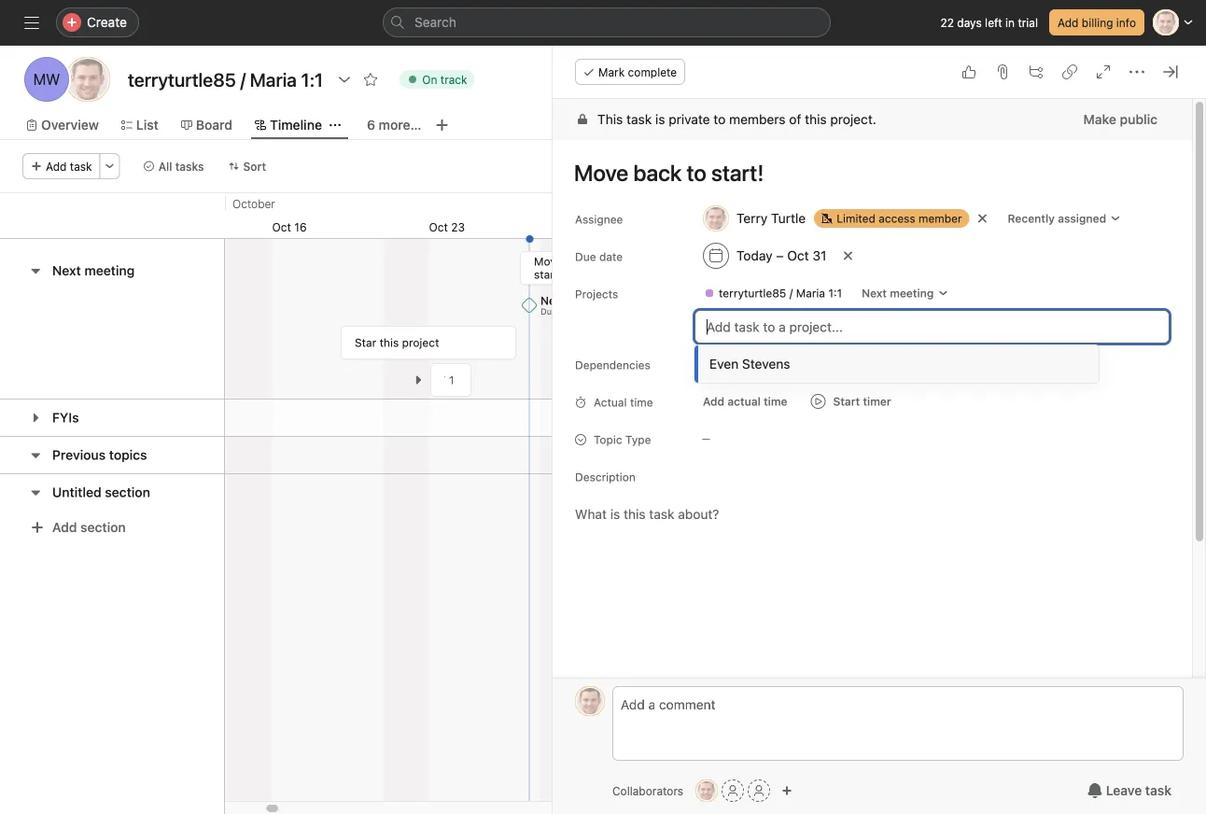 Task type: describe. For each thing, give the bounding box(es) containing it.
today
[[737, 248, 773, 263]]

close details image
[[1164, 64, 1179, 79]]

of
[[790, 112, 802, 127]]

add task button
[[22, 153, 101, 179]]

all tasks button
[[135, 153, 213, 179]]

terry
[[737, 211, 768, 226]]

16
[[295, 220, 307, 234]]

private
[[669, 112, 710, 127]]

star
[[355, 336, 377, 349]]

/
[[790, 287, 793, 300]]

timer
[[864, 395, 892, 408]]

terry turtle
[[737, 211, 806, 226]]

add dependencies button
[[695, 351, 812, 377]]

add or remove collaborators image
[[782, 786, 793, 797]]

new
[[541, 294, 565, 307]]

timeline
[[270, 117, 322, 133]]

star this project
[[355, 336, 440, 349]]

search button
[[383, 7, 831, 37]]

overview
[[41, 117, 99, 133]]

1 horizontal spatial tt
[[583, 695, 597, 708]]

6 more… button
[[367, 115, 422, 135]]

move
[[535, 255, 563, 268]]

track
[[441, 73, 468, 86]]

next inside next meeting button
[[52, 263, 81, 278]]

section for add section
[[80, 520, 126, 535]]

collapse task list for the section previous topics image
[[28, 448, 43, 463]]

main content inside move back to start! "dialog"
[[553, 99, 1193, 815]]

expand sidebar image
[[24, 15, 39, 30]]

move back to start!
[[535, 255, 606, 281]]

topics
[[109, 447, 147, 463]]

more actions image
[[104, 161, 115, 172]]

dependencies
[[728, 358, 804, 371]]

expand task list for the section fyis image
[[28, 411, 43, 425]]

1 vertical spatial this
[[380, 336, 400, 349]]

description
[[575, 471, 636, 484]]

add for add billing info
[[1058, 16, 1079, 29]]

0 likes. click to like this task image
[[962, 64, 977, 79]]

1 horizontal spatial tt button
[[696, 780, 718, 802]]

member
[[919, 212, 963, 225]]

today – oct 31
[[737, 248, 827, 263]]

untitled section button
[[52, 476, 150, 510]]

1:1
[[829, 287, 843, 300]]

leave
[[1107, 783, 1143, 799]]

sort button
[[220, 153, 275, 179]]

add task
[[46, 160, 92, 173]]

show subtasks for task what's something that was harder than expected? image
[[413, 375, 425, 386]]

clear due date image
[[843, 250, 854, 262]]

collaborators
[[613, 785, 684, 798]]

previous topics
[[52, 447, 147, 463]]

add actual time button
[[695, 389, 796, 415]]

new milestone due today
[[541, 294, 621, 316]]

start timer
[[834, 395, 892, 408]]

oct for oct 16
[[272, 220, 291, 234]]

previous topics button
[[52, 439, 147, 472]]

info
[[1117, 16, 1137, 29]]

tab actions image
[[330, 120, 341, 131]]

create button
[[56, 7, 139, 37]]

billing
[[1082, 16, 1114, 29]]

due inside new milestone due today
[[541, 307, 558, 316]]

due inside move back to start! "dialog"
[[575, 250, 597, 263]]

add section
[[52, 520, 126, 535]]

next meeting inside dropdown button
[[862, 287, 934, 300]]

to inside "dialog"
[[714, 112, 726, 127]]

22
[[941, 16, 955, 29]]

show options image
[[337, 72, 352, 87]]

start timer button
[[804, 389, 899, 415]]

create
[[87, 14, 127, 30]]

previous
[[52, 447, 106, 463]]

mw
[[33, 71, 60, 88]]

task for this
[[627, 112, 652, 127]]

add actual time
[[703, 395, 788, 408]]

add section button
[[22, 511, 133, 545]]

untitled
[[52, 485, 102, 500]]

meeting inside next meeting button
[[84, 263, 135, 278]]

assigned
[[1059, 212, 1107, 225]]

add for add dependencies
[[703, 358, 725, 371]]

oct for oct 23
[[429, 220, 448, 234]]

access
[[879, 212, 916, 225]]

all tasks
[[158, 160, 204, 173]]

date
[[600, 250, 623, 263]]

move back to start! dialog
[[553, 46, 1207, 815]]

add subtask image
[[1029, 64, 1044, 79]]

maria
[[797, 287, 826, 300]]

next meeting button
[[52, 254, 135, 288]]

—
[[702, 433, 711, 444]]

task for add
[[70, 160, 92, 173]]

on track button
[[392, 66, 483, 92]]

collapse task list for the section untitled section image
[[28, 485, 43, 500]]

start!
[[535, 268, 563, 281]]

oct 16
[[272, 220, 307, 234]]

on track
[[422, 73, 468, 86]]

0 vertical spatial tt
[[79, 71, 97, 88]]

add for add actual time
[[703, 395, 725, 408]]

Task Name text field
[[562, 151, 1170, 194]]

fyis button
[[52, 401, 79, 435]]

terryturtle85 / maria 1:1
[[719, 287, 843, 300]]

collapse task list for the section next meeting image
[[28, 263, 43, 278]]

0 horizontal spatial time
[[630, 396, 653, 409]]

all
[[158, 160, 172, 173]]

23
[[451, 220, 465, 234]]

assignee
[[575, 213, 623, 226]]

mark
[[599, 65, 625, 78]]



Task type: locate. For each thing, give the bounding box(es) containing it.
1 vertical spatial due
[[541, 307, 558, 316]]

section down topics
[[105, 485, 150, 500]]

0 horizontal spatial next
[[52, 263, 81, 278]]

today
[[560, 307, 583, 316]]

actual time
[[594, 396, 653, 409]]

project.
[[831, 112, 877, 127]]

to right the private at the top of page
[[714, 112, 726, 127]]

1 horizontal spatial next meeting
[[862, 287, 934, 300]]

trial
[[1019, 16, 1039, 29]]

this
[[598, 112, 623, 127]]

add tab image
[[435, 118, 450, 133]]

list link
[[121, 115, 159, 135]]

terryturtle85 / maria 1:1 link
[[697, 284, 850, 303]]

1 horizontal spatial time
[[764, 395, 788, 408]]

2 horizontal spatial oct
[[788, 248, 810, 263]]

add inside 'dropdown button'
[[703, 395, 725, 408]]

31
[[813, 248, 827, 263]]

due left date
[[575, 250, 597, 263]]

more actions for this task image
[[1130, 64, 1145, 79]]

add for add task
[[46, 160, 67, 173]]

untitled section
[[52, 485, 150, 500]]

task
[[627, 112, 652, 127], [70, 160, 92, 173], [1146, 783, 1172, 799]]

task left "is"
[[627, 112, 652, 127]]

0 horizontal spatial tt button
[[575, 687, 605, 716]]

22 days left in trial
[[941, 16, 1039, 29]]

0 horizontal spatial this
[[380, 336, 400, 349]]

on
[[422, 73, 438, 86]]

next inside next meeting dropdown button
[[862, 287, 887, 300]]

0 vertical spatial this
[[805, 112, 827, 127]]

meeting up add task to a project... text box
[[890, 287, 934, 300]]

terryturtle85
[[719, 287, 787, 300]]

1 vertical spatial meeting
[[890, 287, 934, 300]]

1 horizontal spatial oct
[[429, 220, 448, 234]]

topic type
[[594, 433, 651, 447]]

limited
[[837, 212, 876, 225]]

0 vertical spatial next
[[52, 263, 81, 278]]

meeting inside next meeting dropdown button
[[890, 287, 934, 300]]

0 vertical spatial to
[[714, 112, 726, 127]]

task right leave
[[1146, 783, 1172, 799]]

list
[[136, 117, 159, 133]]

add
[[1058, 16, 1079, 29], [46, 160, 67, 173], [703, 358, 725, 371], [703, 395, 725, 408], [52, 520, 77, 535]]

members
[[730, 112, 786, 127]]

0 horizontal spatial tt
[[79, 71, 97, 88]]

make public
[[1084, 112, 1158, 127]]

0 vertical spatial section
[[105, 485, 150, 500]]

0 horizontal spatial oct
[[272, 220, 291, 234]]

remove assignee image
[[978, 213, 989, 224]]

this right 'of'
[[805, 112, 827, 127]]

actual
[[594, 396, 627, 409]]

board link
[[181, 115, 233, 135]]

leave task button
[[1076, 774, 1184, 808]]

6
[[367, 117, 375, 133]]

1 vertical spatial tt
[[583, 695, 597, 708]]

actual
[[728, 395, 761, 408]]

add to starred image
[[364, 72, 378, 87]]

0 horizontal spatial meeting
[[84, 263, 135, 278]]

meeting right collapse task list for the section next meeting 'image'
[[84, 263, 135, 278]]

time inside 'dropdown button'
[[764, 395, 788, 408]]

Add task to a project... text field
[[695, 310, 1170, 344]]

next right collapse task list for the section next meeting 'image'
[[52, 263, 81, 278]]

start
[[834, 395, 861, 408]]

due
[[575, 250, 597, 263], [541, 307, 558, 316]]

next right '1:1'
[[862, 287, 887, 300]]

add down overview link
[[46, 160, 67, 173]]

next
[[52, 263, 81, 278], [862, 287, 887, 300]]

terry turtle button
[[695, 202, 815, 235]]

project
[[403, 336, 440, 349]]

0 vertical spatial tt button
[[575, 687, 605, 716]]

main content
[[553, 99, 1193, 815]]

turtle
[[772, 211, 806, 226]]

1 vertical spatial section
[[80, 520, 126, 535]]

1 vertical spatial next
[[862, 287, 887, 300]]

oct inside move back to start! "dialog"
[[788, 248, 810, 263]]

is
[[656, 112, 666, 127]]

0 vertical spatial next meeting
[[52, 263, 135, 278]]

sort
[[243, 160, 266, 173]]

1 vertical spatial task
[[70, 160, 92, 173]]

task for leave
[[1146, 783, 1172, 799]]

this inside move back to start! "dialog"
[[805, 112, 827, 127]]

to right back
[[595, 255, 606, 268]]

6 more…
[[367, 117, 422, 133]]

add left billing
[[1058, 16, 1079, 29]]

make
[[1084, 112, 1117, 127]]

milestone
[[568, 294, 621, 307]]

to inside move back to start!
[[595, 255, 606, 268]]

add billing info button
[[1050, 9, 1145, 35]]

mark complete
[[599, 65, 677, 78]]

oct left 23
[[429, 220, 448, 234]]

0 horizontal spatial next meeting
[[52, 263, 135, 278]]

recently assigned
[[1008, 212, 1107, 225]]

public
[[1121, 112, 1158, 127]]

attachments: add a file to this task, move back to start! image
[[996, 64, 1011, 79]]

main content containing this task is private to members of this project.
[[553, 99, 1193, 815]]

next meeting up add task to a project... text box
[[862, 287, 934, 300]]

1 horizontal spatial this
[[805, 112, 827, 127]]

add left actual
[[703, 395, 725, 408]]

dependencies
[[575, 359, 651, 372]]

— button
[[695, 426, 807, 452]]

2 horizontal spatial tt
[[700, 785, 714, 798]]

1 horizontal spatial meeting
[[890, 287, 934, 300]]

add billing info
[[1058, 16, 1137, 29]]

tt
[[79, 71, 97, 88], [583, 695, 597, 708], [700, 785, 714, 798]]

0 horizontal spatial to
[[595, 255, 606, 268]]

search list box
[[383, 7, 831, 37]]

add down "untitled"
[[52, 520, 77, 535]]

topic
[[594, 433, 623, 447]]

2 vertical spatial tt
[[700, 785, 714, 798]]

0 vertical spatial meeting
[[84, 263, 135, 278]]

board
[[196, 117, 233, 133]]

1 horizontal spatial next
[[862, 287, 887, 300]]

oct left 16
[[272, 220, 291, 234]]

more…
[[379, 117, 422, 133]]

tt button
[[575, 687, 605, 716], [696, 780, 718, 802]]

time
[[764, 395, 788, 408], [630, 396, 653, 409]]

0 horizontal spatial due
[[541, 307, 558, 316]]

0 vertical spatial due
[[575, 250, 597, 263]]

0 vertical spatial task
[[627, 112, 652, 127]]

add inside button
[[703, 358, 725, 371]]

copy task link image
[[1063, 64, 1078, 79]]

oct right –
[[788, 248, 810, 263]]

2 horizontal spatial task
[[1146, 783, 1172, 799]]

1 horizontal spatial task
[[627, 112, 652, 127]]

None text field
[[123, 63, 328, 96]]

1 vertical spatial next meeting
[[862, 287, 934, 300]]

next meeting right collapse task list for the section next meeting 'image'
[[52, 263, 135, 278]]

due left "today"
[[541, 307, 558, 316]]

overview link
[[26, 115, 99, 135]]

tasks
[[175, 160, 204, 173]]

add up add actual time 'dropdown button' on the right
[[703, 358, 725, 371]]

fyis
[[52, 410, 79, 425]]

oct 23
[[429, 220, 465, 234]]

1 horizontal spatial to
[[714, 112, 726, 127]]

1 vertical spatial tt button
[[696, 780, 718, 802]]

next meeting button
[[854, 280, 958, 306]]

mark complete button
[[575, 59, 686, 85]]

0 horizontal spatial task
[[70, 160, 92, 173]]

make public button
[[1072, 103, 1170, 136]]

add for add section
[[52, 520, 77, 535]]

1 horizontal spatial due
[[575, 250, 597, 263]]

recently
[[1008, 212, 1055, 225]]

type
[[626, 433, 651, 447]]

full screen image
[[1097, 64, 1112, 79]]

section down untitled section button
[[80, 520, 126, 535]]

left
[[986, 16, 1003, 29]]

this task is private to members of this project.
[[598, 112, 877, 127]]

due date
[[575, 250, 623, 263]]

search
[[415, 14, 457, 30]]

1 vertical spatial to
[[595, 255, 606, 268]]

2 vertical spatial task
[[1146, 783, 1172, 799]]

next meeting
[[52, 263, 135, 278], [862, 287, 934, 300]]

task left more actions image
[[70, 160, 92, 173]]

back
[[566, 255, 592, 268]]

oct
[[272, 220, 291, 234], [429, 220, 448, 234], [788, 248, 810, 263]]

section for untitled section
[[105, 485, 150, 500]]

in
[[1006, 16, 1015, 29]]

this right star
[[380, 336, 400, 349]]



Task type: vqa. For each thing, say whether or not it's contained in the screenshot.
oct associated with Oct 23
yes



